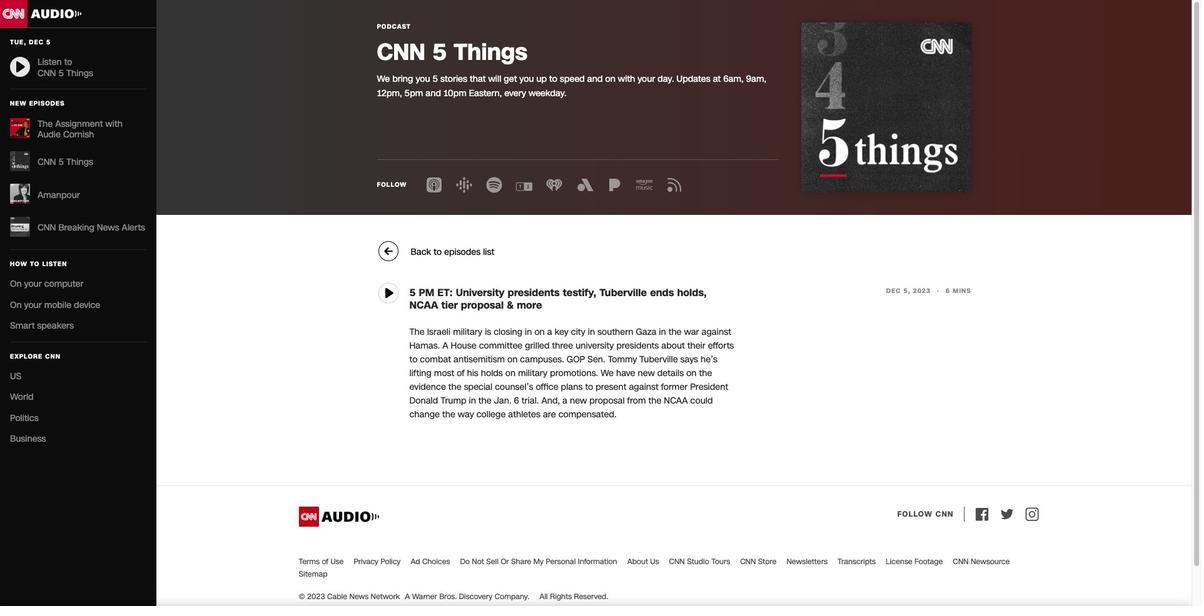 Task type: vqa. For each thing, say whether or not it's contained in the screenshot.
Information
yes



Task type: describe. For each thing, give the bounding box(es) containing it.
day.
[[658, 73, 674, 85]]

on for on your mobile device
[[10, 299, 22, 311]]

share
[[511, 558, 531, 568]]

privacy
[[354, 558, 378, 568]]

cnn left studio
[[669, 558, 685, 568]]

terms of use link
[[299, 558, 344, 568]]

6am,
[[723, 73, 744, 85]]

episodes
[[444, 247, 481, 258]]

politics link
[[10, 413, 146, 425]]

2 you from the left
[[520, 73, 534, 85]]

cnn breaking news alerts link
[[10, 217, 146, 240]]

amanpour link
[[10, 184, 146, 207]]

terms
[[299, 558, 320, 568]]

sell
[[486, 558, 499, 568]]

footage
[[915, 558, 943, 568]]

assignment
[[55, 118, 103, 130]]

alerts
[[122, 222, 145, 234]]

or
[[501, 558, 509, 568]]

0 horizontal spatial to
[[434, 247, 442, 258]]

your for mobile
[[24, 299, 42, 311]]

new
[[10, 99, 27, 108]]

that
[[470, 73, 486, 85]]

every
[[505, 88, 526, 99]]

how
[[10, 260, 27, 269]]

company.
[[495, 593, 530, 603]]

follow for follow
[[377, 181, 407, 190]]

rights
[[550, 593, 572, 603]]

privacy policy link
[[354, 558, 401, 568]]

cnn 5 things
[[38, 156, 93, 168]]

privacy policy
[[354, 558, 401, 568]]

10pm
[[444, 88, 467, 99]]

computer
[[44, 278, 84, 290]]

back
[[411, 247, 431, 258]]

instagram image
[[1025, 507, 1040, 522]]

mobile
[[44, 299, 71, 311]]

cnn breaking news alerts
[[38, 222, 145, 234]]

license
[[886, 558, 913, 568]]

ad choices
[[411, 558, 450, 568]]

list
[[483, 247, 494, 258]]

cnn studio tours link
[[669, 558, 730, 568]]

ad choices link
[[411, 558, 450, 568]]

about
[[627, 558, 648, 568]]

1 you from the left
[[416, 73, 430, 85]]

©
[[299, 593, 305, 603]]

1 vertical spatial and
[[426, 88, 441, 99]]

2023
[[307, 593, 325, 603]]

on for on your computer
[[10, 278, 22, 290]]

stories
[[441, 73, 467, 85]]

follow for follow cnn
[[898, 510, 933, 520]]

explore cnn
[[10, 353, 61, 361]]

cnn studio tours
[[669, 558, 730, 568]]

sitemap link
[[299, 570, 328, 580]]

us
[[650, 558, 659, 568]]

cnn inside cnn newsource sitemap
[[953, 558, 969, 568]]

about us link
[[627, 558, 659, 568]]

on your computer link
[[10, 278, 146, 290]]

smart speakers
[[10, 320, 74, 332]]

do not sell or share my personal information
[[460, 558, 617, 568]]

get
[[504, 73, 517, 85]]

things inside "link"
[[66, 156, 93, 168]]

0 vertical spatial news
[[97, 222, 119, 234]]

cable
[[327, 593, 347, 603]]

will
[[488, 73, 501, 85]]

store
[[758, 558, 777, 568]]

cnn store
[[740, 558, 777, 568]]

sitemap
[[299, 570, 328, 580]]

license footage link
[[886, 558, 943, 568]]

transcripts link
[[838, 558, 876, 568]]

5 inside "link"
[[58, 156, 64, 168]]



Task type: locate. For each thing, give the bounding box(es) containing it.
1 horizontal spatial things
[[454, 37, 527, 68]]

of
[[322, 558, 328, 568]]

cnn inside podcast cnn 5 things we bring you 5 stories that will get you up to speed and on with your day. updates at 6am, 9am, 12pm, 5pm and 10pm eastern, every weekday.
[[377, 37, 426, 68]]

0 horizontal spatial you
[[416, 73, 430, 85]]

5 left stories
[[433, 73, 438, 85]]

to inside podcast cnn 5 things we bring you 5 stories that will get you up to speed and on with your day. updates at 6am, 9am, 12pm, 5pm and 10pm eastern, every weekday.
[[549, 73, 558, 85]]

news
[[97, 222, 119, 234], [349, 593, 369, 603]]

1 vertical spatial with
[[105, 118, 123, 130]]

0 vertical spatial on
[[10, 278, 22, 290]]

with inside 'the assignment with audie cornish'
[[105, 118, 123, 130]]

1 vertical spatial follow
[[898, 510, 933, 520]]

your for computer
[[24, 278, 42, 290]]

my
[[534, 558, 544, 568]]

2 vertical spatial 5
[[58, 156, 64, 168]]

0 vertical spatial follow
[[377, 181, 407, 190]]

newsource
[[971, 558, 1010, 568]]

transcripts
[[838, 558, 876, 568]]

cnn right 'explore'
[[45, 353, 61, 361]]

twitter image
[[1000, 507, 1015, 522]]

0 horizontal spatial and
[[426, 88, 441, 99]]

1 horizontal spatial follow
[[898, 510, 933, 520]]

0 vertical spatial 5
[[433, 37, 447, 68]]

reserved.
[[574, 593, 609, 603]]

warner
[[412, 593, 437, 603]]

with inside podcast cnn 5 things we bring you 5 stories that will get you up to speed and on with your day. updates at 6am, 9am, 12pm, 5pm and 10pm eastern, every weekday.
[[618, 73, 635, 85]]

12pm,
[[377, 88, 402, 99]]

5 down the audie
[[58, 156, 64, 168]]

1 horizontal spatial with
[[618, 73, 635, 85]]

not
[[472, 558, 484, 568]]

a warner bros. discovery company. link
[[405, 593, 530, 603]]

world link
[[10, 392, 146, 404]]

how to listen
[[10, 260, 67, 269]]

0 vertical spatial to
[[549, 73, 558, 85]]

1 vertical spatial 5
[[433, 73, 438, 85]]

eastern,
[[469, 88, 502, 99]]

on
[[605, 73, 616, 85]]

cnn newsource link
[[953, 558, 1010, 568]]

device
[[74, 299, 100, 311]]

9am,
[[746, 73, 767, 85]]

0 horizontal spatial things
[[66, 156, 93, 168]]

license footage
[[886, 558, 943, 568]]

cnn down the audie
[[38, 156, 56, 168]]

we
[[377, 73, 390, 85]]

follow
[[377, 181, 407, 190], [898, 510, 933, 520]]

newsletters
[[787, 558, 828, 568]]

studio
[[687, 558, 709, 568]]

with right on
[[618, 73, 635, 85]]

news right cable
[[349, 593, 369, 603]]

the assignment with audie cornish link
[[10, 118, 146, 141]]

episodes
[[29, 99, 65, 108]]

0 vertical spatial with
[[618, 73, 635, 85]]

world
[[10, 392, 34, 404]]

at
[[713, 73, 721, 85]]

your
[[638, 73, 655, 85], [24, 278, 42, 290], [24, 299, 42, 311]]

audie
[[38, 129, 61, 141]]

0 horizontal spatial with
[[105, 118, 123, 130]]

and right 5pm
[[426, 88, 441, 99]]

a
[[405, 593, 410, 603]]

information
[[578, 558, 617, 568]]

facebook image
[[975, 507, 990, 522]]

you
[[416, 73, 430, 85], [520, 73, 534, 85]]

your left day.
[[638, 73, 655, 85]]

1 horizontal spatial news
[[349, 593, 369, 603]]

amanpour
[[38, 189, 80, 201]]

business
[[10, 434, 46, 446]]

choices
[[422, 558, 450, 568]]

2 vertical spatial your
[[24, 299, 42, 311]]

cnn 5 things link
[[10, 151, 146, 174]]

play/pause element
[[377, 282, 400, 308]]

bring
[[392, 73, 413, 85]]

your up smart speakers
[[24, 299, 42, 311]]

1 horizontal spatial you
[[520, 73, 534, 85]]

1 on from the top
[[10, 278, 22, 290]]

0 vertical spatial and
[[587, 73, 603, 85]]

back to episodes list
[[411, 247, 494, 258]]

policy
[[381, 558, 401, 568]]

on your mobile device link
[[10, 299, 146, 311]]

cnn inside "link"
[[38, 156, 56, 168]]

smart speakers link
[[10, 320, 146, 332]]

1 horizontal spatial and
[[587, 73, 603, 85]]

5 up stories
[[433, 37, 447, 68]]

us link
[[10, 371, 146, 383]]

politics
[[10, 413, 39, 425]]

bros.
[[439, 593, 457, 603]]

1 vertical spatial your
[[24, 278, 42, 290]]

your down to on the top left
[[24, 278, 42, 290]]

things up "will"
[[454, 37, 527, 68]]

podcast cnn 5 things we bring you 5 stories that will get you up to speed and on with your day. updates at 6am, 9am, 12pm, 5pm and 10pm eastern, every weekday.
[[377, 23, 767, 99]]

cnn newsource sitemap
[[299, 558, 1010, 580]]

1 horizontal spatial to
[[549, 73, 558, 85]]

and
[[587, 73, 603, 85], [426, 88, 441, 99]]

newsletters link
[[787, 558, 828, 568]]

new episodes
[[10, 99, 65, 108]]

with
[[618, 73, 635, 85], [105, 118, 123, 130]]

you left up
[[520, 73, 534, 85]]

cnn up bring
[[377, 37, 426, 68]]

news left 'alerts'
[[97, 222, 119, 234]]

smart
[[10, 320, 35, 332]]

0 vertical spatial things
[[454, 37, 527, 68]]

business link
[[10, 434, 146, 446]]

0 vertical spatial your
[[638, 73, 655, 85]]

and left on
[[587, 73, 603, 85]]

1 vertical spatial to
[[434, 247, 442, 258]]

the
[[38, 118, 53, 130]]

0 horizontal spatial follow
[[377, 181, 407, 190]]

network
[[371, 593, 400, 603]]

to right back on the top left of the page
[[434, 247, 442, 258]]

1 vertical spatial things
[[66, 156, 93, 168]]

things
[[454, 37, 527, 68], [66, 156, 93, 168]]

breaking
[[58, 222, 94, 234]]

things inside podcast cnn 5 things we bring you 5 stories that will get you up to speed and on with your day. updates at 6am, 9am, 12pm, 5pm and 10pm eastern, every weekday.
[[454, 37, 527, 68]]

terms of use
[[299, 558, 344, 568]]

on
[[10, 278, 22, 290], [10, 299, 22, 311]]

your inside podcast cnn 5 things we bring you 5 stories that will get you up to speed and on with your day. updates at 6am, 9am, 12pm, 5pm and 10pm eastern, every weekday.
[[638, 73, 655, 85]]

on up smart
[[10, 299, 22, 311]]

ad
[[411, 558, 420, 568]]

speakers
[[37, 320, 74, 332]]

things down cornish
[[66, 156, 93, 168]]

tours
[[712, 558, 730, 568]]

to
[[549, 73, 558, 85], [434, 247, 442, 258]]

explore
[[10, 353, 43, 361]]

© 2023 cable news network a warner bros. discovery company.
[[299, 593, 530, 603]]

updates
[[677, 73, 711, 85]]

5
[[433, 37, 447, 68], [433, 73, 438, 85], [58, 156, 64, 168]]

0 horizontal spatial news
[[97, 222, 119, 234]]

cnn left facebook icon
[[936, 510, 954, 520]]

to right up
[[549, 73, 558, 85]]

1 vertical spatial on
[[10, 299, 22, 311]]

cornish
[[63, 129, 94, 141]]

discovery
[[459, 593, 493, 603]]

listen
[[42, 260, 67, 269]]

do
[[460, 558, 470, 568]]

cnn left breaking
[[38, 222, 56, 234]]

about us
[[627, 558, 659, 568]]

all rights reserved.
[[540, 593, 609, 603]]

on your computer
[[10, 278, 84, 290]]

you up 5pm
[[416, 73, 430, 85]]

cnn left store
[[740, 558, 756, 568]]

on your mobile device
[[10, 299, 100, 311]]

with right "assignment"
[[105, 118, 123, 130]]

cnn left newsource
[[953, 558, 969, 568]]

1 vertical spatial news
[[349, 593, 369, 603]]

2 on from the top
[[10, 299, 22, 311]]

on down how
[[10, 278, 22, 290]]



